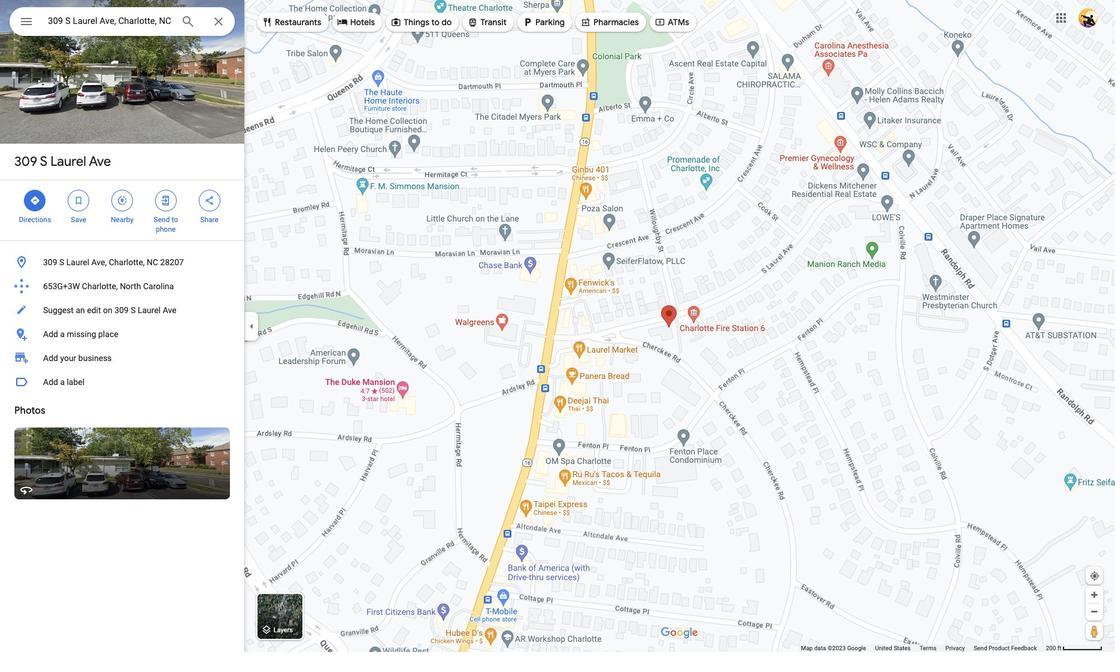 Task type: vqa. For each thing, say whether or not it's contained in the screenshot.
Sage
no



Task type: describe. For each thing, give the bounding box(es) containing it.
show street view coverage image
[[1086, 622, 1103, 640]]

653g+3w charlotte, north carolina
[[43, 281, 174, 291]]

2 vertical spatial 309
[[114, 305, 129, 315]]

0 vertical spatial ave
[[89, 153, 111, 170]]

terms button
[[920, 644, 937, 652]]

data
[[814, 645, 826, 652]]

ave,
[[91, 258, 107, 267]]

0 vertical spatial charlotte,
[[109, 258, 145, 267]]

atms
[[668, 17, 689, 28]]


[[73, 194, 84, 207]]


[[262, 16, 273, 29]]

309 for 309 s laurel ave
[[14, 153, 37, 170]]

309 S Laurel Ave, Charlotte, NC 28207 field
[[10, 7, 235, 36]]

a for label
[[60, 377, 65, 387]]

653g+3w
[[43, 281, 80, 291]]

photos
[[14, 405, 45, 417]]


[[467, 16, 478, 29]]

collapse side panel image
[[245, 320, 258, 333]]

pharmacies
[[593, 17, 639, 28]]

add for add your business
[[43, 353, 58, 363]]

add a missing place
[[43, 329, 118, 339]]

send for send to phone
[[154, 216, 170, 224]]

united states
[[875, 645, 911, 652]]

 hotels
[[337, 16, 375, 29]]

ft
[[1058, 645, 1062, 652]]

suggest an edit on 309 s laurel ave button
[[0, 298, 244, 322]]


[[522, 16, 533, 29]]


[[337, 16, 348, 29]]

send to phone
[[154, 216, 178, 234]]

none field inside 309 s laurel ave, charlotte, nc 28207 field
[[48, 14, 171, 28]]

to inside send to phone
[[172, 216, 178, 224]]


[[19, 13, 34, 30]]

 things to do
[[391, 16, 452, 29]]

s for 309 s laurel ave
[[40, 153, 47, 170]]

north
[[120, 281, 141, 291]]

things
[[404, 17, 429, 28]]

200 ft
[[1046, 645, 1062, 652]]

a for missing
[[60, 329, 65, 339]]

show your location image
[[1089, 571, 1100, 582]]

send for send product feedback
[[974, 645, 987, 652]]

add a missing place button
[[0, 322, 244, 346]]

map
[[801, 645, 813, 652]]

google account: ben nelson  
(ben.nelson1980@gmail.com) image
[[1079, 8, 1098, 27]]

nearby
[[111, 216, 134, 224]]

directions
[[19, 216, 51, 224]]

1 vertical spatial charlotte,
[[82, 281, 118, 291]]

309 s laurel ave, charlotte, nc 28207 button
[[0, 250, 244, 274]]

place
[[98, 329, 118, 339]]

 button
[[10, 7, 43, 38]]

add a label button
[[0, 370, 244, 394]]

suggest
[[43, 305, 74, 315]]


[[117, 194, 128, 207]]

feedback
[[1011, 645, 1037, 652]]

309 for 309 s laurel ave, charlotte, nc 28207
[[43, 258, 57, 267]]

save
[[71, 216, 86, 224]]

add for add a missing place
[[43, 329, 58, 339]]

your
[[60, 353, 76, 363]]


[[580, 16, 591, 29]]

653g+3w charlotte, north carolina button
[[0, 274, 244, 298]]

 pharmacies
[[580, 16, 639, 29]]

terms
[[920, 645, 937, 652]]

phone
[[156, 225, 176, 234]]


[[30, 194, 40, 207]]

business
[[78, 353, 112, 363]]



Task type: locate. For each thing, give the bounding box(es) containing it.
add
[[43, 329, 58, 339], [43, 353, 58, 363], [43, 377, 58, 387]]

add down suggest
[[43, 329, 58, 339]]

zoom out image
[[1090, 607, 1099, 616]]


[[391, 16, 401, 29]]

0 vertical spatial laurel
[[50, 153, 86, 170]]

s up 
[[40, 153, 47, 170]]

send
[[154, 216, 170, 224], [974, 645, 987, 652]]

 search field
[[10, 7, 235, 38]]

add for add a label
[[43, 377, 58, 387]]

to up phone
[[172, 216, 178, 224]]

1 vertical spatial to
[[172, 216, 178, 224]]

s for 309 s laurel ave, charlotte, nc 28207
[[59, 258, 64, 267]]

0 vertical spatial a
[[60, 329, 65, 339]]

2 add from the top
[[43, 353, 58, 363]]

1 vertical spatial ave
[[163, 305, 176, 315]]

ave inside button
[[163, 305, 176, 315]]

a left missing
[[60, 329, 65, 339]]

309 s laurel ave main content
[[0, 0, 244, 652]]

1 horizontal spatial to
[[431, 17, 440, 28]]

2 horizontal spatial s
[[131, 305, 136, 315]]

a
[[60, 329, 65, 339], [60, 377, 65, 387]]

product
[[989, 645, 1010, 652]]

1 horizontal spatial s
[[59, 258, 64, 267]]

send left product
[[974, 645, 987, 652]]

1 vertical spatial a
[[60, 377, 65, 387]]

3 add from the top
[[43, 377, 58, 387]]

add a label
[[43, 377, 85, 387]]


[[204, 194, 215, 207]]

 restaurants
[[262, 16, 321, 29]]

privacy button
[[946, 644, 965, 652]]

add your business
[[43, 353, 112, 363]]

parking
[[535, 17, 565, 28]]

s up "653g+3w"
[[59, 258, 64, 267]]

suggest an edit on 309 s laurel ave
[[43, 305, 176, 315]]

zoom in image
[[1090, 591, 1099, 600]]

to
[[431, 17, 440, 28], [172, 216, 178, 224]]

map data ©2023 google
[[801, 645, 866, 652]]

add left your
[[43, 353, 58, 363]]

 atms
[[655, 16, 689, 29]]

add inside 'link'
[[43, 353, 58, 363]]

a left label
[[60, 377, 65, 387]]

nc
[[147, 258, 158, 267]]

1 vertical spatial 309
[[43, 258, 57, 267]]


[[160, 194, 171, 207]]

©2023
[[828, 645, 846, 652]]

add left label
[[43, 377, 58, 387]]

charlotte,
[[109, 258, 145, 267], [82, 281, 118, 291]]

200 ft button
[[1046, 645, 1103, 652]]

share
[[200, 216, 219, 224]]

None field
[[48, 14, 171, 28]]

united
[[875, 645, 892, 652]]

send product feedback button
[[974, 644, 1037, 652]]

1 vertical spatial send
[[974, 645, 987, 652]]

309 right on
[[114, 305, 129, 315]]

0 horizontal spatial send
[[154, 216, 170, 224]]

0 horizontal spatial ave
[[89, 153, 111, 170]]

1 a from the top
[[60, 329, 65, 339]]

200
[[1046, 645, 1056, 652]]

2 vertical spatial laurel
[[138, 305, 161, 315]]

1 horizontal spatial 309
[[43, 258, 57, 267]]

28207
[[160, 258, 184, 267]]

privacy
[[946, 645, 965, 652]]


[[655, 16, 665, 29]]

footer containing map data ©2023 google
[[801, 644, 1046, 652]]

add your business link
[[0, 346, 244, 370]]

google maps element
[[0, 0, 1115, 652]]

to inside  things to do
[[431, 17, 440, 28]]

309 up "653g+3w"
[[43, 258, 57, 267]]

0 vertical spatial add
[[43, 329, 58, 339]]

1 horizontal spatial ave
[[163, 305, 176, 315]]

charlotte, down the ave,
[[82, 281, 118, 291]]

0 vertical spatial 309
[[14, 153, 37, 170]]

laurel for ave,
[[66, 258, 89, 267]]

s
[[40, 153, 47, 170], [59, 258, 64, 267], [131, 305, 136, 315]]

 parking
[[522, 16, 565, 29]]

united states button
[[875, 644, 911, 652]]

0 vertical spatial s
[[40, 153, 47, 170]]

1 vertical spatial laurel
[[66, 258, 89, 267]]

send up phone
[[154, 216, 170, 224]]

do
[[442, 17, 452, 28]]

transit
[[480, 17, 507, 28]]

309
[[14, 153, 37, 170], [43, 258, 57, 267], [114, 305, 129, 315]]

missing
[[67, 329, 96, 339]]

ave down carolina
[[163, 305, 176, 315]]

309 up 
[[14, 153, 37, 170]]

states
[[894, 645, 911, 652]]

send inside button
[[974, 645, 987, 652]]

ave
[[89, 153, 111, 170], [163, 305, 176, 315]]

0 vertical spatial send
[[154, 216, 170, 224]]

2 horizontal spatial 309
[[114, 305, 129, 315]]

1 vertical spatial add
[[43, 353, 58, 363]]

footer
[[801, 644, 1046, 652]]

a inside the add a missing place button
[[60, 329, 65, 339]]

laurel up 
[[50, 153, 86, 170]]

0 horizontal spatial 309
[[14, 153, 37, 170]]

label
[[67, 377, 85, 387]]

 transit
[[467, 16, 507, 29]]

ave up actions for 309 s laurel ave region
[[89, 153, 111, 170]]

edit
[[87, 305, 101, 315]]

restaurants
[[275, 17, 321, 28]]

0 horizontal spatial s
[[40, 153, 47, 170]]

0 vertical spatial to
[[431, 17, 440, 28]]

an
[[76, 305, 85, 315]]

on
[[103, 305, 112, 315]]

0 horizontal spatial to
[[172, 216, 178, 224]]

send inside send to phone
[[154, 216, 170, 224]]

layers
[[274, 627, 293, 634]]

laurel
[[50, 153, 86, 170], [66, 258, 89, 267], [138, 305, 161, 315]]

laurel left the ave,
[[66, 258, 89, 267]]

a inside add a label button
[[60, 377, 65, 387]]

hotels
[[350, 17, 375, 28]]

to left do
[[431, 17, 440, 28]]

2 a from the top
[[60, 377, 65, 387]]

carolina
[[143, 281, 174, 291]]

charlotte, up north
[[109, 258, 145, 267]]

1 vertical spatial s
[[59, 258, 64, 267]]

actions for 309 s laurel ave region
[[0, 180, 244, 240]]

309 s laurel ave, charlotte, nc 28207
[[43, 258, 184, 267]]

footer inside google maps element
[[801, 644, 1046, 652]]

laurel for ave
[[50, 153, 86, 170]]

2 vertical spatial add
[[43, 377, 58, 387]]

1 add from the top
[[43, 329, 58, 339]]

2 vertical spatial s
[[131, 305, 136, 315]]

send product feedback
[[974, 645, 1037, 652]]

laurel down carolina
[[138, 305, 161, 315]]

309 s laurel ave
[[14, 153, 111, 170]]

google
[[847, 645, 866, 652]]

s down north
[[131, 305, 136, 315]]

1 horizontal spatial send
[[974, 645, 987, 652]]



